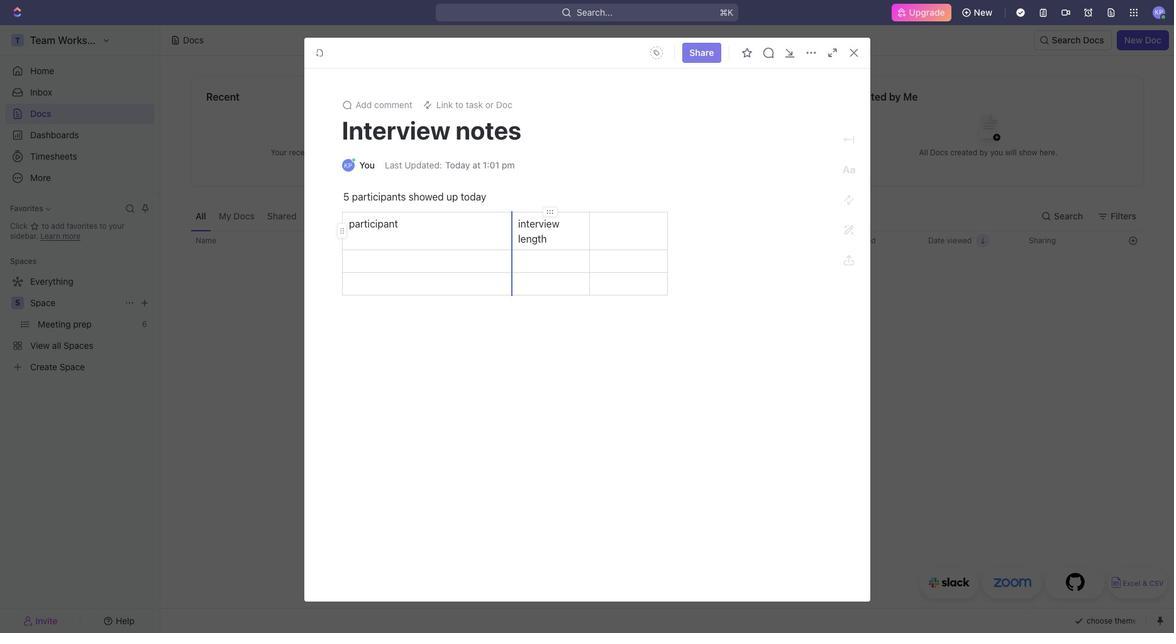 Task type: describe. For each thing, give the bounding box(es) containing it.
invite button
[[5, 612, 76, 630]]

2 show from the left
[[1019, 147, 1038, 157]]

search for search docs
[[1052, 35, 1081, 45]]

⌘k
[[720, 7, 733, 18]]

sidebar navigation
[[0, 25, 160, 633]]

your
[[271, 147, 287, 157]]

workspace button
[[346, 201, 402, 231]]

interview
[[342, 115, 451, 145]]

timesheets link
[[5, 147, 155, 167]]

workspace
[[351, 210, 397, 221]]

name
[[196, 236, 216, 245]]

link
[[436, 99, 453, 110]]

all button
[[191, 201, 211, 231]]

0 horizontal spatial kp
[[344, 162, 352, 169]]

interview notes
[[342, 115, 522, 145]]

click
[[10, 221, 30, 231]]

up
[[446, 191, 458, 203]]

upgrade
[[909, 7, 945, 18]]

search...
[[577, 7, 613, 18]]

invite
[[36, 615, 57, 626]]

date viewed button
[[921, 231, 997, 251]]

space
[[30, 298, 56, 308]]

table containing name
[[191, 231, 1144, 465]]

share
[[690, 47, 714, 58]]

today
[[460, 191, 486, 203]]

kp button
[[1149, 3, 1169, 23]]

date for date updated
[[828, 236, 844, 245]]

excel
[[1123, 580, 1141, 588]]

recent
[[206, 91, 240, 103]]

0 horizontal spatial by
[[889, 91, 901, 103]]

1:01
[[483, 160, 499, 170]]

to inside dropdown button
[[455, 99, 464, 110]]

participants
[[352, 191, 406, 203]]

all docs created by you will show here.
[[919, 147, 1058, 157]]

excel & csv
[[1123, 580, 1164, 588]]

viewed
[[947, 236, 972, 245]]

1 horizontal spatial to
[[100, 221, 107, 231]]

last
[[385, 160, 402, 170]]

date updated button
[[820, 231, 884, 251]]

search for search
[[1054, 210, 1083, 221]]

your recently opened docs will show here.
[[271, 147, 421, 157]]

upgrade link
[[892, 4, 951, 21]]

task
[[466, 99, 483, 110]]

shared button
[[262, 201, 302, 231]]

link to task or doc
[[436, 99, 512, 110]]

sharing
[[1029, 236, 1056, 245]]

all for all docs created by you will show here.
[[919, 147, 928, 157]]

learn more
[[40, 231, 81, 241]]

learn
[[40, 231, 60, 241]]

invite user image
[[23, 615, 33, 627]]

docs inside 'sidebar' navigation
[[30, 108, 51, 119]]

my docs
[[219, 210, 255, 221]]

participant
[[349, 218, 398, 230]]

at
[[473, 160, 481, 170]]

home
[[30, 65, 54, 76]]

no recent docs image
[[321, 105, 371, 155]]

interview length
[[518, 218, 562, 245]]

new button
[[956, 3, 1000, 23]]

link to task or doc button
[[417, 96, 517, 114]]

assigned
[[410, 210, 448, 221]]

add
[[356, 99, 372, 110]]

add comment
[[356, 99, 412, 110]]

excel & csv link
[[1108, 567, 1168, 599]]

sidebar.
[[10, 231, 38, 241]]

updated:
[[405, 160, 442, 170]]

date updated
[[828, 236, 876, 245]]

2 here. from the left
[[1040, 147, 1058, 157]]

space, , element
[[11, 297, 24, 309]]

search button
[[1037, 206, 1091, 226]]

today
[[445, 160, 470, 170]]

last updated: today at 1:01 pm
[[385, 160, 515, 170]]

5
[[343, 191, 349, 203]]

dashboards
[[30, 130, 79, 140]]

s
[[15, 298, 20, 308]]

space link
[[30, 293, 120, 313]]

search docs button
[[1034, 30, 1112, 50]]

created by me
[[849, 91, 918, 103]]

opened
[[320, 147, 347, 157]]

me
[[903, 91, 918, 103]]



Task type: locate. For each thing, give the bounding box(es) containing it.
show up the last
[[383, 147, 401, 157]]

1 row from the top
[[191, 231, 1144, 251]]

here.
[[403, 147, 421, 157], [1040, 147, 1058, 157]]

1 vertical spatial doc
[[496, 99, 512, 110]]

&
[[1143, 580, 1148, 588]]

0 vertical spatial all
[[919, 147, 928, 157]]

tab list containing all
[[191, 201, 502, 231]]

docs link
[[5, 104, 155, 124]]

5 participants showed up today
[[343, 191, 486, 203]]

search inside button
[[1054, 210, 1083, 221]]

1 date from the left
[[828, 236, 844, 245]]

row containing name
[[191, 231, 1144, 251]]

row
[[191, 231, 1144, 251], [191, 299, 1144, 465]]

0 vertical spatial new
[[974, 7, 993, 18]]

tab list
[[191, 201, 502, 231]]

kp up new doc
[[1155, 8, 1163, 16]]

spaces
[[10, 257, 37, 266]]

1 vertical spatial all
[[196, 210, 206, 221]]

doc inside new doc button
[[1145, 35, 1162, 45]]

1 horizontal spatial by
[[980, 147, 988, 157]]

you
[[359, 160, 375, 170]]

date
[[828, 236, 844, 245], [928, 236, 945, 245]]

1 vertical spatial kp
[[344, 162, 352, 169]]

0 horizontal spatial date
[[828, 236, 844, 245]]

search
[[1052, 35, 1081, 45], [1054, 210, 1083, 221]]

1 here. from the left
[[403, 147, 421, 157]]

1 horizontal spatial will
[[1005, 147, 1017, 157]]

docs
[[183, 35, 204, 45], [1083, 35, 1104, 45], [30, 108, 51, 119], [349, 147, 367, 157], [930, 147, 948, 157], [234, 210, 255, 221]]

1 vertical spatial new
[[1124, 35, 1143, 45]]

interview
[[518, 218, 559, 230]]

doc inside link to task or doc dropdown button
[[496, 99, 512, 110]]

notes
[[456, 115, 522, 145]]

all inside button
[[196, 210, 206, 221]]

by
[[889, 91, 901, 103], [980, 147, 988, 157]]

created
[[849, 91, 887, 103]]

0 horizontal spatial here.
[[403, 147, 421, 157]]

dashboards link
[[5, 125, 155, 145]]

0 horizontal spatial doc
[[496, 99, 512, 110]]

your
[[109, 221, 125, 231]]

inbox link
[[5, 82, 155, 103]]

will up the "you"
[[369, 147, 381, 157]]

home link
[[5, 61, 155, 81]]

new for new
[[974, 7, 993, 18]]

doc down kp dropdown button at right top
[[1145, 35, 1162, 45]]

1 horizontal spatial show
[[1019, 147, 1038, 157]]

1 will from the left
[[369, 147, 381, 157]]

date left updated
[[828, 236, 844, 245]]

timesheets
[[30, 151, 77, 162]]

learn more link
[[40, 231, 81, 241]]

my
[[219, 210, 231, 221]]

1 horizontal spatial kp
[[1155, 8, 1163, 16]]

updated
[[846, 236, 876, 245]]

recently
[[289, 147, 318, 157]]

will
[[369, 147, 381, 157], [1005, 147, 1017, 157]]

created
[[951, 147, 978, 157]]

0 vertical spatial search
[[1052, 35, 1081, 45]]

0 horizontal spatial to
[[42, 221, 49, 231]]

0 horizontal spatial new
[[974, 7, 993, 18]]

all left 'created' at the right
[[919, 147, 928, 157]]

here. up updated:
[[403, 147, 421, 157]]

to right 'link' on the top left of the page
[[455, 99, 464, 110]]

you
[[990, 147, 1003, 157]]

0 vertical spatial by
[[889, 91, 901, 103]]

all for all
[[196, 210, 206, 221]]

to up the learn
[[42, 221, 49, 231]]

show right you
[[1019, 147, 1038, 157]]

shared
[[267, 210, 297, 221]]

favorites
[[67, 221, 97, 231]]

will right you
[[1005, 147, 1017, 157]]

archived button
[[455, 201, 502, 231]]

dropdown menu image
[[647, 43, 667, 63]]

0 horizontal spatial all
[[196, 210, 206, 221]]

date for date viewed
[[928, 236, 945, 245]]

2 date from the left
[[928, 236, 945, 245]]

0 vertical spatial row
[[191, 231, 1144, 251]]

showed
[[408, 191, 444, 203]]

pm
[[502, 160, 515, 170]]

kp
[[1155, 8, 1163, 16], [344, 162, 352, 169]]

to add favorites to your sidebar.
[[10, 221, 125, 241]]

new
[[974, 7, 993, 18], [1124, 35, 1143, 45]]

2 will from the left
[[1005, 147, 1017, 157]]

kp inside dropdown button
[[1155, 8, 1163, 16]]

all left "my" in the top of the page
[[196, 210, 206, 221]]

assigned button
[[405, 201, 453, 231]]

here. right you
[[1040, 147, 1058, 157]]

no created by me docs image
[[963, 105, 1014, 155]]

1 horizontal spatial here.
[[1040, 147, 1058, 157]]

archived
[[461, 210, 497, 221]]

0 horizontal spatial show
[[383, 147, 401, 157]]

new right upgrade
[[974, 7, 993, 18]]

date viewed
[[928, 236, 972, 245]]

new right "search docs"
[[1124, 35, 1143, 45]]

by left me in the right top of the page
[[889, 91, 901, 103]]

new for new doc
[[1124, 35, 1143, 45]]

new doc
[[1124, 35, 1162, 45]]

inbox
[[30, 87, 52, 97]]

1 horizontal spatial doc
[[1145, 35, 1162, 45]]

1 horizontal spatial date
[[928, 236, 945, 245]]

doc right or
[[496, 99, 512, 110]]

or
[[485, 99, 494, 110]]

1 vertical spatial by
[[980, 147, 988, 157]]

add
[[51, 221, 65, 231]]

0 horizontal spatial will
[[369, 147, 381, 157]]

comment
[[374, 99, 412, 110]]

by left you
[[980, 147, 988, 157]]

favorites button
[[5, 201, 56, 216]]

more
[[62, 231, 81, 241]]

to left your in the left of the page
[[100, 221, 107, 231]]

my docs button
[[214, 201, 260, 231]]

search inside button
[[1052, 35, 1081, 45]]

doc
[[1145, 35, 1162, 45], [496, 99, 512, 110]]

search docs
[[1052, 35, 1104, 45]]

favorites
[[10, 204, 43, 213]]

2 horizontal spatial to
[[455, 99, 464, 110]]

new doc button
[[1117, 30, 1169, 50]]

date inside "button"
[[828, 236, 844, 245]]

0 vertical spatial kp
[[1155, 8, 1163, 16]]

csv
[[1150, 580, 1164, 588]]

date left viewed
[[928, 236, 945, 245]]

length
[[518, 233, 547, 245]]

1 show from the left
[[383, 147, 401, 157]]

show
[[383, 147, 401, 157], [1019, 147, 1038, 157]]

table
[[191, 231, 1144, 465]]

date inside button
[[928, 236, 945, 245]]

kp down your recently opened docs will show here.
[[344, 162, 352, 169]]

2 row from the top
[[191, 299, 1144, 465]]

1 horizontal spatial all
[[919, 147, 928, 157]]

1 vertical spatial search
[[1054, 210, 1083, 221]]

1 vertical spatial row
[[191, 299, 1144, 465]]

1 horizontal spatial new
[[1124, 35, 1143, 45]]

0 vertical spatial doc
[[1145, 35, 1162, 45]]



Task type: vqa. For each thing, say whether or not it's contained in the screenshot.
Personal Productivity
no



